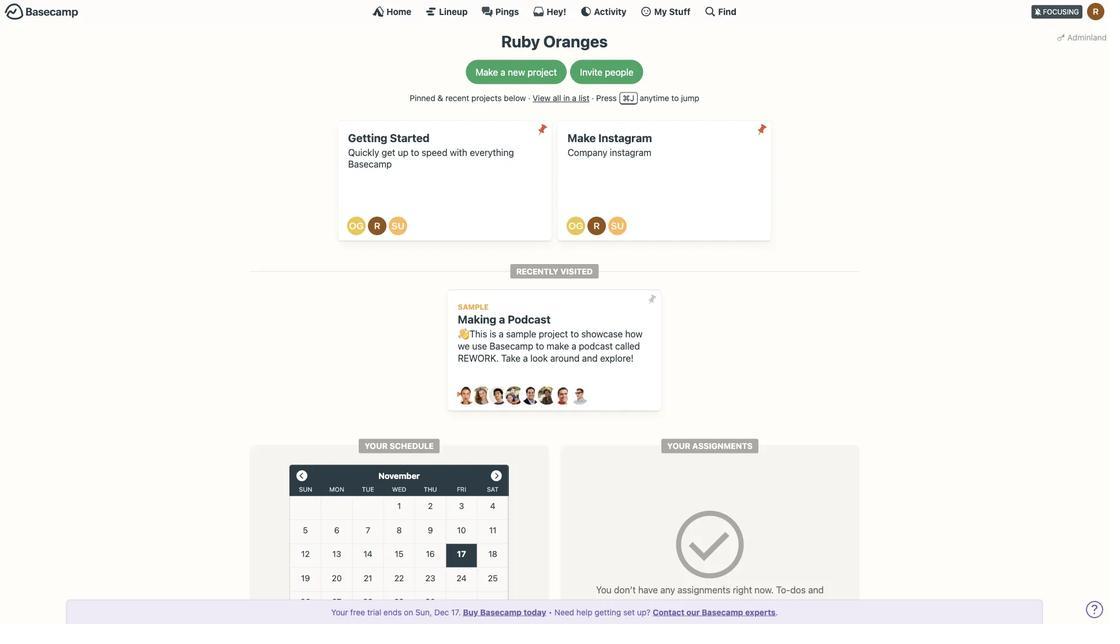 Task type: describe. For each thing, give the bounding box(es) containing it.
rework.
[[458, 353, 499, 364]]

pinned
[[410, 93, 436, 103]]

jared davis image
[[490, 387, 508, 405]]

a right in
[[573, 93, 577, 103]]

sunny upside image
[[609, 217, 627, 235]]

need
[[555, 608, 575, 617]]

you
[[596, 585, 612, 596]]

buy basecamp today link
[[463, 608, 547, 617]]

people
[[605, 67, 634, 78]]

visited
[[561, 267, 593, 276]]

hey!
[[547, 6, 567, 16]]

we
[[458, 341, 470, 352]]

now.
[[755, 585, 774, 596]]

your for your schedule
[[365, 441, 388, 451]]

2 · from the left
[[592, 93, 594, 103]]

explore!
[[601, 353, 634, 364]]

switch accounts image
[[5, 3, 79, 21]]

ruby oranges
[[502, 32, 608, 51]]

make a new project link
[[466, 60, 567, 84]]

jennifer young image
[[506, 387, 524, 405]]

lineup
[[439, 6, 468, 16]]

instagram
[[610, 147, 652, 158]]

1 · from the left
[[529, 93, 531, 103]]

steve marsh image
[[554, 387, 573, 405]]

speed
[[422, 147, 448, 158]]

sun,
[[416, 608, 432, 617]]

activity link
[[581, 6, 627, 17]]

showcase
[[582, 329, 623, 340]]

your for your assignments
[[668, 441, 691, 451]]

my stuff button
[[641, 6, 691, 17]]

to up podcast
[[571, 329, 579, 340]]

· press
[[592, 93, 617, 103]]

my stuff
[[655, 6, 691, 16]]

november
[[379, 471, 420, 481]]

quickly
[[348, 147, 379, 158]]

to‑dos
[[777, 585, 806, 596]]

ruby image inside focusing dropdown button
[[1088, 3, 1105, 20]]

invite people
[[581, 67, 634, 78]]

experts
[[746, 608, 776, 617]]

set
[[624, 608, 635, 617]]

17.
[[452, 608, 461, 617]]

get
[[382, 147, 396, 158]]

home
[[387, 6, 412, 16]]

dec
[[435, 608, 449, 617]]

everything
[[470, 147, 514, 158]]

oranges
[[544, 32, 608, 51]]

today
[[524, 608, 547, 617]]

ruby
[[502, 32, 540, 51]]

⌘
[[623, 93, 631, 103]]

ruby image
[[588, 217, 606, 235]]

cheryl walters image
[[473, 387, 492, 405]]

view all in a list link
[[533, 93, 590, 103]]

pings
[[496, 6, 519, 16]]

help
[[577, 608, 593, 617]]

to inside you don't have any assignments right now. to‑dos and cards assigned to you will show up here.
[[692, 598, 700, 609]]

sample making a podcast 👋 this is a sample project to showcase how we use basecamp to make a podcast called rework. take a look around and explore!
[[458, 303, 643, 364]]

a right making
[[499, 313, 506, 326]]

will
[[720, 598, 734, 609]]

up inside you don't have any assignments right now. to‑dos and cards assigned to you will show up here.
[[760, 598, 771, 609]]

getting
[[348, 131, 388, 144]]

up?
[[637, 608, 651, 617]]

on
[[404, 608, 414, 617]]

focusing button
[[1032, 0, 1110, 23]]

fri
[[457, 486, 467, 493]]

nicole katz image
[[538, 387, 557, 405]]

to inside getting started quickly get up to speed with everything basecamp
[[411, 147, 420, 158]]

schedule
[[390, 441, 434, 451]]

a right is
[[499, 329, 504, 340]]

assigned
[[652, 598, 689, 609]]

instagram
[[599, 131, 652, 144]]

making
[[458, 313, 497, 326]]

contact our basecamp experts link
[[653, 608, 776, 617]]

mon
[[330, 486, 344, 493]]

home link
[[373, 6, 412, 17]]

a left new on the left top of page
[[501, 67, 506, 78]]

sunny upside image
[[389, 217, 408, 235]]

pings button
[[482, 6, 519, 17]]

annie bryan image
[[457, 387, 476, 405]]

make for instagram
[[568, 131, 596, 144]]

josh fiske image
[[522, 387, 541, 405]]

don't
[[614, 585, 636, 596]]



Task type: locate. For each thing, give the bounding box(es) containing it.
2 horizontal spatial your
[[668, 441, 691, 451]]

company
[[568, 147, 608, 158]]

basecamp inside sample making a podcast 👋 this is a sample project to showcase how we use basecamp to make a podcast called rework. take a look around and explore!
[[490, 341, 534, 352]]

to
[[672, 93, 679, 103], [411, 147, 420, 158], [571, 329, 579, 340], [536, 341, 545, 352], [692, 598, 700, 609]]

pinned & recent projects below · view all in a list
[[410, 93, 590, 103]]

to left the you
[[692, 598, 700, 609]]

basecamp inside getting started quickly get up to speed with everything basecamp
[[348, 159, 392, 170]]

wed
[[392, 486, 407, 493]]

orlando gary image left ruby image
[[567, 217, 586, 235]]

ruby image
[[1088, 3, 1105, 20], [368, 217, 387, 235]]

make up company
[[568, 131, 596, 144]]

getting started quickly get up to speed with everything basecamp
[[348, 131, 514, 170]]

2 orlando gary image from the left
[[567, 217, 586, 235]]

a
[[501, 67, 506, 78], [573, 93, 577, 103], [499, 313, 506, 326], [499, 329, 504, 340], [572, 341, 577, 352], [523, 353, 528, 364]]

ruby image left sunny upside image
[[368, 217, 387, 235]]

in
[[564, 93, 570, 103]]

find
[[719, 6, 737, 16]]

invite
[[581, 67, 603, 78]]

projects
[[472, 93, 502, 103]]

orlando gary image
[[347, 217, 366, 235], [567, 217, 586, 235]]

up right "get"
[[398, 147, 409, 158]]

to down started
[[411, 147, 420, 158]]

assignments
[[678, 585, 731, 596]]

1 vertical spatial make
[[568, 131, 596, 144]]

your left free
[[331, 608, 348, 617]]

make a new project
[[476, 67, 557, 78]]

0 horizontal spatial up
[[398, 147, 409, 158]]

below
[[504, 93, 526, 103]]

basecamp
[[348, 159, 392, 170], [490, 341, 534, 352], [481, 608, 522, 617], [702, 608, 744, 617]]

0 vertical spatial and
[[582, 353, 598, 364]]

up
[[398, 147, 409, 158], [760, 598, 771, 609]]

your assignments
[[668, 441, 753, 451]]

project up make
[[539, 329, 569, 340]]

up inside getting started quickly get up to speed with everything basecamp
[[398, 147, 409, 158]]

use
[[473, 341, 487, 352]]

and down podcast
[[582, 353, 598, 364]]

0 vertical spatial project
[[528, 67, 557, 78]]

list
[[579, 93, 590, 103]]

0 horizontal spatial and
[[582, 353, 598, 364]]

0 horizontal spatial ·
[[529, 93, 531, 103]]

up down now.
[[760, 598, 771, 609]]

our
[[687, 608, 700, 617]]

make inside make instagram company instagram
[[568, 131, 596, 144]]

and right to‑dos
[[809, 585, 824, 596]]

recently visited
[[517, 267, 593, 276]]

thu
[[424, 486, 437, 493]]

your left "assignments"
[[668, 441, 691, 451]]

activity
[[594, 6, 627, 16]]

adminland
[[1068, 32, 1108, 42]]

1 horizontal spatial ·
[[592, 93, 594, 103]]

started
[[390, 131, 430, 144]]

👋
[[458, 329, 467, 340]]

any
[[661, 585, 676, 596]]

make up projects
[[476, 67, 498, 78]]

buy
[[463, 608, 479, 617]]

project inside sample making a podcast 👋 this is a sample project to showcase how we use basecamp to make a podcast called rework. take a look around and explore!
[[539, 329, 569, 340]]

1 vertical spatial ruby image
[[368, 217, 387, 235]]

make
[[547, 341, 569, 352]]

assignments
[[693, 441, 753, 451]]

you
[[703, 598, 718, 609]]

your left schedule
[[365, 441, 388, 451]]

1 horizontal spatial ruby image
[[1088, 3, 1105, 20]]

1 vertical spatial and
[[809, 585, 824, 596]]

orlando gary image left sunny upside image
[[347, 217, 366, 235]]

0 horizontal spatial your
[[331, 608, 348, 617]]

to up look
[[536, 341, 545, 352]]

0 vertical spatial ruby image
[[1088, 3, 1105, 20]]

orlando gary image for getting started
[[347, 217, 366, 235]]

trial
[[368, 608, 382, 617]]

1 vertical spatial project
[[539, 329, 569, 340]]

1 horizontal spatial your
[[365, 441, 388, 451]]

make for a
[[476, 67, 498, 78]]

adminland link
[[1056, 29, 1110, 46]]

orlando gary image for make instagram
[[567, 217, 586, 235]]

you don't have any assignments right now. to‑dos and cards assigned to you will show up here.
[[596, 585, 824, 609]]

sample
[[458, 303, 489, 311]]

a up around
[[572, 341, 577, 352]]

1 orlando gary image from the left
[[347, 217, 366, 235]]

main element
[[0, 0, 1110, 23]]

jump
[[682, 93, 700, 103]]

.
[[776, 608, 778, 617]]

stuff
[[670, 6, 691, 16]]

invite people link
[[571, 60, 644, 84]]

and
[[582, 353, 598, 364], [809, 585, 824, 596]]

tue
[[362, 486, 374, 493]]

view
[[533, 93, 551, 103]]

and inside you don't have any assignments right now. to‑dos and cards assigned to you will show up here.
[[809, 585, 824, 596]]

press
[[597, 93, 617, 103]]

victor cooper image
[[571, 387, 589, 405]]

this
[[470, 329, 488, 340]]

1 horizontal spatial and
[[809, 585, 824, 596]]

sun
[[299, 486, 312, 493]]

podcast
[[508, 313, 551, 326]]

0 vertical spatial make
[[476, 67, 498, 78]]

0 horizontal spatial orlando gary image
[[347, 217, 366, 235]]

j
[[631, 93, 635, 103]]

around
[[551, 353, 580, 364]]

take
[[502, 353, 521, 364]]

free
[[351, 608, 365, 617]]

0 vertical spatial up
[[398, 147, 409, 158]]

focusing
[[1044, 8, 1080, 16]]

to left jump
[[672, 93, 679, 103]]

ruby image up adminland
[[1088, 3, 1105, 20]]

cards
[[626, 598, 649, 609]]

0 horizontal spatial make
[[476, 67, 498, 78]]

with
[[450, 147, 468, 158]]

1 horizontal spatial orlando gary image
[[567, 217, 586, 235]]

lineup link
[[426, 6, 468, 17]]

how
[[626, 329, 643, 340]]

1 horizontal spatial make
[[568, 131, 596, 144]]

and inside sample making a podcast 👋 this is a sample project to showcase how we use basecamp to make a podcast called rework. take a look around and explore!
[[582, 353, 598, 364]]

· right list
[[592, 93, 594, 103]]

show
[[736, 598, 758, 609]]

project right new on the left top of page
[[528, 67, 557, 78]]

your schedule
[[365, 441, 434, 451]]

all
[[553, 93, 562, 103]]

recently
[[517, 267, 559, 276]]

here.
[[774, 598, 795, 609]]

1 horizontal spatial up
[[760, 598, 771, 609]]

· left view
[[529, 93, 531, 103]]

project
[[528, 67, 557, 78], [539, 329, 569, 340]]

called
[[616, 341, 640, 352]]

0 horizontal spatial ruby image
[[368, 217, 387, 235]]

look
[[531, 353, 548, 364]]

1 vertical spatial up
[[760, 598, 771, 609]]

anytime
[[640, 93, 670, 103]]

⌘ j anytime to jump
[[623, 93, 700, 103]]

a left look
[[523, 353, 528, 364]]

podcast
[[579, 341, 613, 352]]

sat
[[487, 486, 499, 493]]

your free trial ends on sun, dec 17. buy basecamp today • need help getting set up? contact our basecamp experts .
[[331, 608, 778, 617]]

getting
[[595, 608, 622, 617]]

new
[[508, 67, 526, 78]]

ends
[[384, 608, 402, 617]]

have
[[639, 585, 658, 596]]

None submit
[[534, 121, 552, 139], [753, 121, 772, 139], [644, 290, 662, 309], [534, 121, 552, 139], [753, 121, 772, 139], [644, 290, 662, 309]]



Task type: vqa. For each thing, say whether or not it's contained in the screenshot.
Your Assignments
yes



